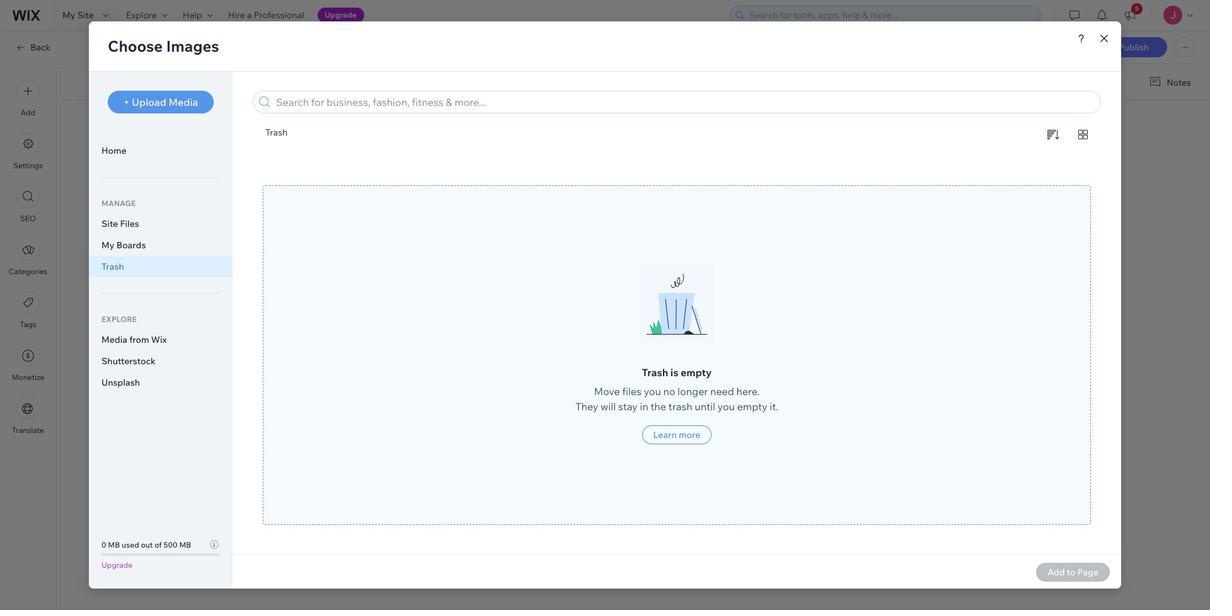 Task type: describe. For each thing, give the bounding box(es) containing it.
publish
[[1119, 42, 1150, 53]]

menu containing add
[[0, 72, 56, 443]]

seo
[[20, 214, 36, 223]]

help button
[[175, 0, 220, 30]]

add
[[21, 108, 35, 117]]

5
[[1135, 4, 1139, 13]]

tags
[[20, 320, 36, 329]]

categories button
[[9, 238, 47, 276]]

settings
[[13, 161, 43, 170]]

publish button
[[1101, 37, 1168, 57]]

translate
[[12, 426, 44, 435]]

settings button
[[13, 132, 43, 170]]

upgrade button
[[317, 8, 364, 23]]

explore
[[126, 9, 157, 21]]

upgrade
[[325, 10, 357, 20]]

my site
[[62, 9, 94, 21]]

monetize
[[12, 373, 44, 382]]

paragraph button
[[406, 73, 464, 90]]

back
[[30, 42, 51, 53]]

translate button
[[12, 397, 44, 435]]

monetize button
[[12, 344, 44, 382]]

preview
[[1049, 42, 1082, 54]]

add button
[[17, 79, 39, 117]]

paragraph
[[409, 76, 452, 87]]

Add a Catchy Title text field
[[400, 117, 852, 140]]

my
[[62, 9, 75, 21]]



Task type: vqa. For each thing, say whether or not it's contained in the screenshot.
top .
no



Task type: locate. For each thing, give the bounding box(es) containing it.
a
[[247, 9, 252, 21]]

Search for tools, apps, help & more... field
[[746, 6, 1037, 24]]

seo button
[[17, 185, 39, 223]]

professional
[[254, 9, 304, 21]]

5 button
[[1117, 0, 1144, 30]]

hire
[[228, 9, 245, 21]]

menu
[[0, 72, 56, 443]]

notes button
[[1144, 74, 1195, 91]]

back button
[[15, 42, 51, 53]]

categories
[[9, 267, 47, 276]]

preview button
[[1049, 42, 1082, 54]]

notes
[[1167, 77, 1192, 88]]

tags button
[[17, 291, 39, 329]]

hire a professional
[[228, 9, 304, 21]]

site
[[77, 9, 94, 21]]

help
[[183, 9, 202, 21]]

hire a professional link
[[220, 0, 312, 30]]



